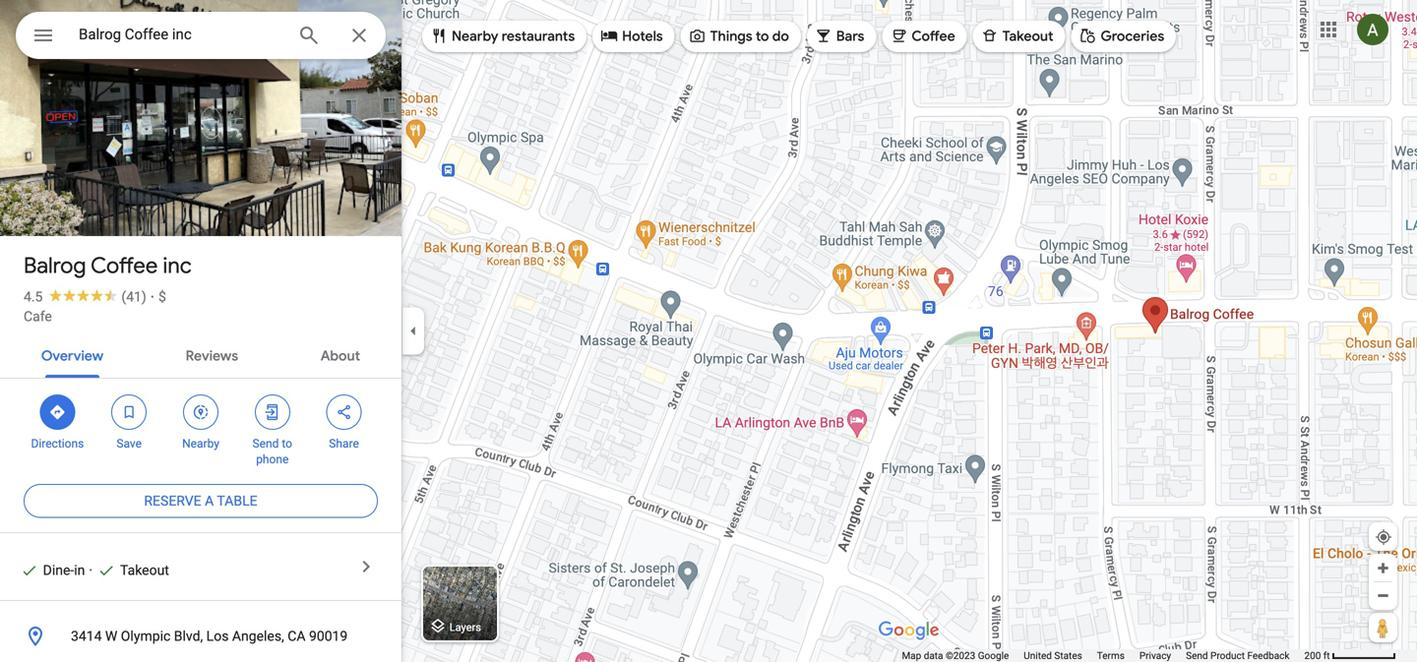 Task type: describe. For each thing, give the bounding box(es) containing it.
offers takeout group
[[89, 561, 169, 581]]

balrog
[[24, 252, 86, 280]]

phone
[[256, 453, 289, 467]]

map
[[902, 650, 922, 662]]

united states button
[[1024, 650, 1083, 663]]


[[1080, 25, 1098, 47]]

reviews button
[[170, 331, 254, 378]]

nearby inside  nearby restaurants
[[452, 28, 499, 45]]

takeout inside group
[[120, 563, 169, 579]]

tab list inside google maps element
[[0, 331, 402, 378]]

footer inside google maps element
[[902, 650, 1305, 663]]


[[891, 25, 908, 47]]

save
[[117, 437, 142, 451]]

google
[[979, 650, 1010, 662]]

about
[[321, 348, 361, 365]]

terms button
[[1098, 650, 1125, 663]]

angeles,
[[232, 629, 284, 645]]

dine-
[[43, 563, 74, 579]]

cafe button
[[24, 307, 52, 327]]

states
[[1055, 650, 1083, 662]]

restaurants
[[502, 28, 575, 45]]

reserve
[[144, 493, 201, 509]]

 hotels
[[601, 25, 663, 47]]

send for send product feedback
[[1187, 650, 1209, 662]]

41 reviews element
[[122, 289, 147, 305]]

Balrog Coffee inc field
[[16, 12, 386, 59]]

48 photos button
[[15, 187, 128, 222]]


[[32, 21, 55, 50]]

overview
[[41, 348, 103, 365]]

 takeout
[[981, 25, 1054, 47]]

none field inside balrog coffee inc field
[[79, 23, 282, 46]]


[[815, 25, 833, 47]]

48
[[50, 195, 68, 214]]

send to phone
[[253, 437, 292, 467]]

4.5
[[24, 289, 43, 305]]


[[601, 25, 619, 47]]

ca
[[288, 629, 306, 645]]

olympic
[[121, 629, 171, 645]]

$
[[159, 289, 166, 305]]

blvd,
[[174, 629, 203, 645]]

200 ft button
[[1305, 650, 1397, 662]]

overview button
[[25, 331, 119, 378]]

a
[[205, 493, 214, 509]]


[[264, 402, 281, 423]]

show street view coverage image
[[1370, 613, 1398, 643]]

balrog coffee inc
[[24, 252, 192, 280]]

send product feedback button
[[1187, 650, 1290, 663]]


[[430, 25, 448, 47]]

 nearby restaurants
[[430, 25, 575, 47]]

send product feedback
[[1187, 650, 1290, 662]]

bars
[[837, 28, 865, 45]]

nearby inside actions for balrog coffee inc region
[[182, 437, 220, 451]]

90019
[[309, 629, 348, 645]]

balrog coffee inc main content
[[0, 0, 402, 663]]

google maps element
[[0, 0, 1418, 663]]

coffee for 
[[912, 28, 956, 45]]

zoom in image
[[1377, 561, 1391, 576]]

reserve a table link
[[24, 478, 378, 525]]

share
[[329, 437, 359, 451]]


[[192, 402, 210, 423]]

information for balrog coffee inc region
[[0, 613, 402, 663]]

serves dine-in group
[[12, 561, 85, 581]]

· for · $
[[150, 289, 155, 305]]

groceries
[[1101, 28, 1165, 45]]

inc
[[163, 252, 192, 280]]

price: inexpensive element
[[159, 289, 166, 305]]

 groceries
[[1080, 25, 1165, 47]]

ft
[[1324, 650, 1331, 662]]

 coffee
[[891, 25, 956, 47]]



Task type: locate. For each thing, give the bounding box(es) containing it.
0 vertical spatial nearby
[[452, 28, 499, 45]]

coffee right 
[[912, 28, 956, 45]]

photo of balrog coffee inc image
[[0, 0, 402, 386]]

1 horizontal spatial coffee
[[912, 28, 956, 45]]

0 horizontal spatial send
[[253, 437, 279, 451]]

about button
[[305, 331, 376, 378]]

do
[[773, 28, 790, 45]]

 search field
[[16, 12, 386, 63]]

· inside offers takeout group
[[89, 563, 93, 579]]

0 vertical spatial send
[[253, 437, 279, 451]]

0 vertical spatial to
[[756, 28, 770, 45]]

takeout right 
[[1003, 28, 1054, 45]]

3414 w olympic blvd, los angeles, ca 90019
[[71, 629, 348, 645]]

los
[[206, 629, 229, 645]]

1 vertical spatial nearby
[[182, 437, 220, 451]]

united
[[1024, 650, 1053, 662]]

0 horizontal spatial ·
[[89, 563, 93, 579]]

tab list containing overview
[[0, 331, 402, 378]]

· for ·
[[89, 563, 93, 579]]

3414
[[71, 629, 102, 645]]

1 horizontal spatial takeout
[[1003, 28, 1054, 45]]

send inside button
[[1187, 650, 1209, 662]]

w
[[105, 629, 118, 645]]

send inside send to phone
[[253, 437, 279, 451]]

collapse side panel image
[[403, 321, 424, 342]]

data
[[924, 650, 944, 662]]

coffee inside  coffee
[[912, 28, 956, 45]]

reserve a table
[[144, 493, 258, 509]]

terms
[[1098, 650, 1125, 662]]

photos
[[72, 195, 120, 214]]

actions for balrog coffee inc region
[[0, 379, 402, 478]]

google account: angela cha  
(angela.cha@adept.ai) image
[[1358, 14, 1389, 45]]

coffee inside main content
[[91, 252, 158, 280]]

· right in
[[89, 563, 93, 579]]

200 ft
[[1305, 650, 1331, 662]]

privacy button
[[1140, 650, 1172, 663]]

to inside send to phone
[[282, 437, 292, 451]]

in
[[74, 563, 85, 579]]

send
[[253, 437, 279, 451], [1187, 650, 1209, 662]]


[[335, 402, 353, 423]]

(41)
[[122, 289, 147, 305]]

dine-in
[[43, 563, 85, 579]]

48 photos
[[50, 195, 120, 214]]

0 vertical spatial takeout
[[1003, 28, 1054, 45]]

product
[[1211, 650, 1246, 662]]

to up phone
[[282, 437, 292, 451]]

send up phone
[[253, 437, 279, 451]]

nearby down 
[[182, 437, 220, 451]]

send left product on the bottom right of the page
[[1187, 650, 1209, 662]]

0 vertical spatial ·
[[150, 289, 155, 305]]

1 horizontal spatial ·
[[150, 289, 155, 305]]


[[689, 25, 707, 47]]

layers
[[450, 622, 481, 634]]

©2023
[[946, 650, 976, 662]]

feedback
[[1248, 650, 1290, 662]]

0 horizontal spatial nearby
[[182, 437, 220, 451]]

·
[[150, 289, 155, 305], [89, 563, 93, 579]]

1 horizontal spatial send
[[1187, 650, 1209, 662]]

tab list
[[0, 331, 402, 378]]

4.5 stars image
[[43, 289, 122, 302]]

1 vertical spatial ·
[[89, 563, 93, 579]]

1 vertical spatial to
[[282, 437, 292, 451]]

0 horizontal spatial coffee
[[91, 252, 158, 280]]

takeout inside  takeout
[[1003, 28, 1054, 45]]

cafe
[[24, 309, 52, 325]]

1 vertical spatial takeout
[[120, 563, 169, 579]]

· left $
[[150, 289, 155, 305]]

0 vertical spatial coffee
[[912, 28, 956, 45]]

things
[[711, 28, 753, 45]]

to
[[756, 28, 770, 45], [282, 437, 292, 451]]

3414 w olympic blvd, los angeles, ca 90019 button
[[0, 617, 402, 657]]

takeout
[[1003, 28, 1054, 45], [120, 563, 169, 579]]

united states
[[1024, 650, 1083, 662]]

privacy
[[1140, 650, 1172, 662]]


[[49, 402, 66, 423]]

reviews
[[186, 348, 238, 365]]

1 horizontal spatial nearby
[[452, 28, 499, 45]]

1 vertical spatial send
[[1187, 650, 1209, 662]]


[[120, 402, 138, 423]]

hotels
[[623, 28, 663, 45]]

200
[[1305, 650, 1322, 662]]

directions
[[31, 437, 84, 451]]


[[981, 25, 999, 47]]

send for send to phone
[[253, 437, 279, 451]]

to left do
[[756, 28, 770, 45]]

coffee up "(41)"
[[91, 252, 158, 280]]

takeout right in
[[120, 563, 169, 579]]

table
[[217, 493, 258, 509]]

zoom out image
[[1377, 589, 1391, 604]]

nearby right 
[[452, 28, 499, 45]]

to inside  things to do
[[756, 28, 770, 45]]

1 horizontal spatial to
[[756, 28, 770, 45]]

 things to do
[[689, 25, 790, 47]]

0 horizontal spatial to
[[282, 437, 292, 451]]

0 horizontal spatial takeout
[[120, 563, 169, 579]]

coffee for balrog
[[91, 252, 158, 280]]

None field
[[79, 23, 282, 46]]

map data ©2023 google
[[902, 650, 1010, 662]]

 bars
[[815, 25, 865, 47]]

footer containing map data ©2023 google
[[902, 650, 1305, 663]]

coffee
[[912, 28, 956, 45], [91, 252, 158, 280]]

· $
[[150, 289, 166, 305]]

nearby
[[452, 28, 499, 45], [182, 437, 220, 451]]

show your location image
[[1376, 529, 1393, 547]]

 button
[[16, 12, 71, 63]]

footer
[[902, 650, 1305, 663]]

1 vertical spatial coffee
[[91, 252, 158, 280]]



Task type: vqa. For each thing, say whether or not it's contained in the screenshot.
top Walking Icon
no



